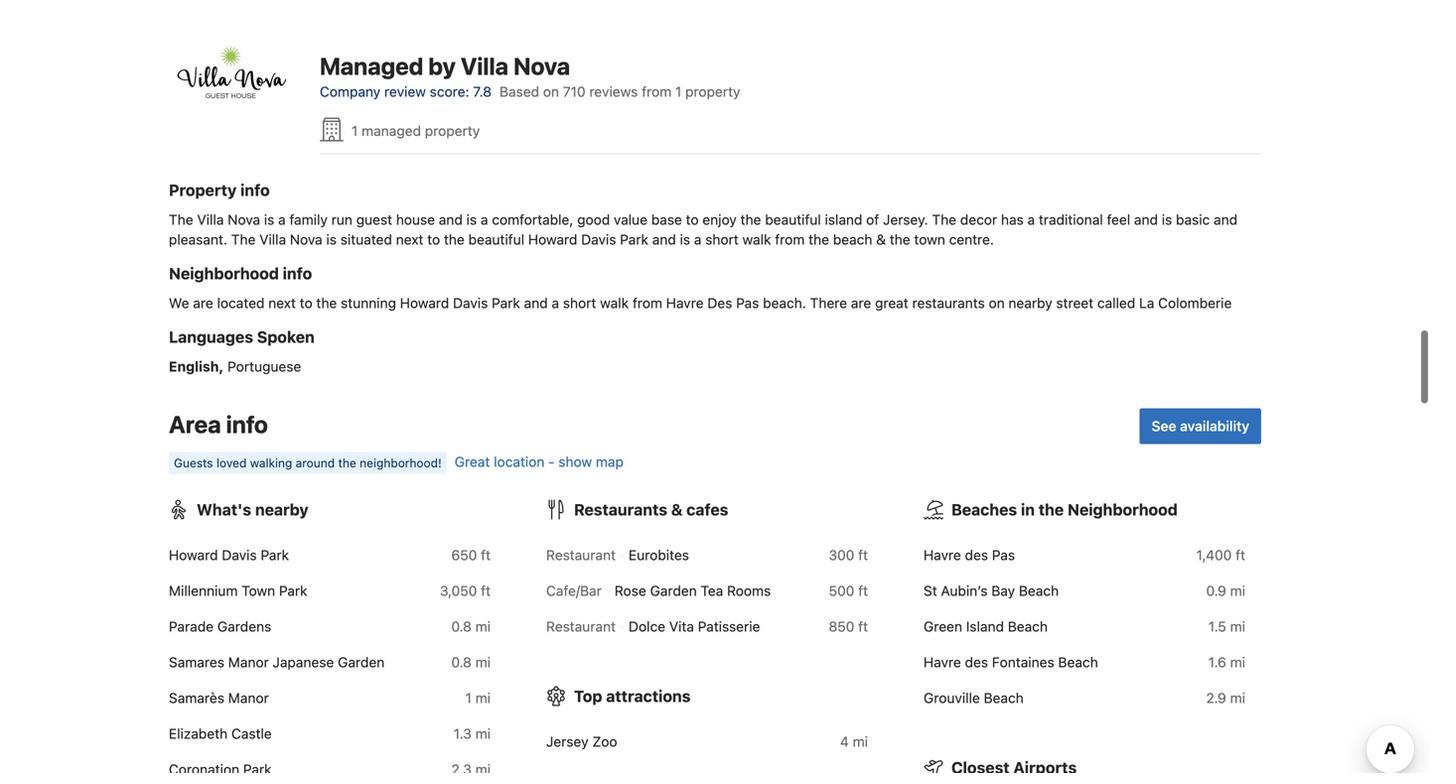 Task type: vqa. For each thing, say whether or not it's contained in the screenshot.
List your property
no



Task type: locate. For each thing, give the bounding box(es) containing it.
0.9 mi
[[1206, 583, 1246, 600]]

are right we
[[193, 295, 213, 311]]

from right the "reviews"
[[642, 84, 672, 100]]

guests loved walking around the neighborhood!
[[174, 456, 442, 470]]

nova up based
[[514, 52, 570, 80]]

1 for 1 managed property
[[352, 123, 358, 139]]

1 vertical spatial des
[[965, 655, 988, 671]]

1 horizontal spatial neighborhood
[[1068, 501, 1178, 520]]

0 horizontal spatial short
[[563, 295, 596, 311]]

villa
[[461, 52, 508, 80], [197, 212, 224, 228], [259, 232, 286, 248]]

we
[[169, 295, 189, 311]]

situated
[[340, 232, 392, 248]]

650 ft
[[451, 547, 491, 564]]

0 horizontal spatial &
[[671, 501, 683, 520]]

managed by villa nova company review score: 7.8 based on 710 reviews from 1 property
[[320, 52, 740, 100]]

beautiful
[[765, 212, 821, 228], [468, 232, 524, 248]]

1 des from the top
[[965, 547, 988, 564]]

beautiful down comfortable,
[[468, 232, 524, 248]]

villa up 7.8
[[461, 52, 508, 80]]

from inside managed by villa nova company review score: 7.8 based on 710 reviews from 1 property
[[642, 84, 672, 100]]

0 vertical spatial 0.8
[[451, 619, 472, 635]]

nearby
[[1009, 295, 1053, 311], [255, 501, 309, 520]]

1 right the "reviews"
[[675, 84, 682, 100]]

nova down family at the left top
[[290, 232, 323, 248]]

to down house on the top left
[[427, 232, 440, 248]]

1 vertical spatial 1
[[352, 123, 358, 139]]

garden
[[650, 583, 697, 600], [338, 655, 385, 671]]

garden right japanese
[[338, 655, 385, 671]]

0.8 for parade gardens
[[451, 619, 472, 635]]

ft right 850
[[858, 619, 868, 635]]

park right town
[[279, 583, 307, 600]]

0.8 mi up 1 mi
[[451, 655, 491, 671]]

company
[[320, 84, 381, 100]]

town
[[914, 232, 945, 248]]

0 vertical spatial 0.8 mi
[[451, 619, 491, 635]]

comfortable,
[[492, 212, 573, 228]]

0 horizontal spatial nearby
[[255, 501, 309, 520]]

1 horizontal spatial villa
[[259, 232, 286, 248]]

0 vertical spatial next
[[396, 232, 424, 248]]

2 0.8 from the top
[[451, 655, 472, 671]]

1 vertical spatial 0.8
[[451, 655, 472, 671]]

restaurant for dolce vita patisserie
[[546, 619, 616, 635]]

green island beach
[[924, 619, 1048, 635]]

walk
[[743, 232, 771, 248], [600, 295, 629, 311]]

0 vertical spatial info
[[240, 181, 270, 200]]

1 managed property
[[352, 123, 480, 139]]

des for fontaines
[[965, 655, 988, 671]]

1 horizontal spatial nova
[[290, 232, 323, 248]]

value
[[614, 212, 648, 228]]

restaurant up cafe/bar
[[546, 547, 616, 564]]

2 des from the top
[[965, 655, 988, 671]]

2 horizontal spatial davis
[[581, 232, 616, 248]]

manor up 'castle'
[[228, 690, 269, 707]]

info right property
[[240, 181, 270, 200]]

1 left managed
[[352, 123, 358, 139]]

location
[[494, 454, 545, 470]]

next up spoken
[[268, 295, 296, 311]]

0 vertical spatial on
[[543, 84, 559, 100]]

1 horizontal spatial howard
[[400, 295, 449, 311]]

restaurants
[[912, 295, 985, 311]]

restaurant
[[546, 547, 616, 564], [546, 619, 616, 635]]

on left 710
[[543, 84, 559, 100]]

2 restaurant from the top
[[546, 619, 616, 635]]

0 vertical spatial pas
[[736, 295, 759, 311]]

is left family at the left top
[[264, 212, 274, 228]]

to right the base
[[686, 212, 699, 228]]

villa up pleasant.
[[197, 212, 224, 228]]

property down 'score:'
[[425, 123, 480, 139]]

davis
[[581, 232, 616, 248], [453, 295, 488, 311], [222, 547, 257, 564]]

1 horizontal spatial garden
[[650, 583, 697, 600]]

and right basic on the right top of page
[[1214, 212, 1238, 228]]

property right the "reviews"
[[685, 84, 740, 100]]

on inside managed by villa nova company review score: 7.8 based on 710 reviews from 1 property
[[543, 84, 559, 100]]

garden up vita
[[650, 583, 697, 600]]

1 vertical spatial 0.8 mi
[[451, 655, 491, 671]]

1 vertical spatial neighborhood
[[1068, 501, 1178, 520]]

0 horizontal spatial are
[[193, 295, 213, 311]]

1 horizontal spatial short
[[705, 232, 739, 248]]

0 vertical spatial nova
[[514, 52, 570, 80]]

& left cafes
[[671, 501, 683, 520]]

the up pleasant.
[[169, 212, 193, 228]]

2 vertical spatial nova
[[290, 232, 323, 248]]

walk down the value
[[600, 295, 629, 311]]

beach.
[[763, 295, 806, 311]]

and right house on the top left
[[439, 212, 463, 228]]

mi right '2.9'
[[1230, 690, 1246, 707]]

nova
[[514, 52, 570, 80], [228, 212, 260, 228], [290, 232, 323, 248]]

havre down green
[[924, 655, 961, 671]]

0 horizontal spatial pas
[[736, 295, 759, 311]]

the up neighborhood info
[[231, 232, 256, 248]]

park
[[620, 232, 649, 248], [492, 295, 520, 311], [261, 547, 289, 564], [279, 583, 307, 600]]

mi
[[1230, 583, 1246, 600], [475, 619, 491, 635], [1230, 619, 1246, 635], [475, 655, 491, 671], [1230, 655, 1246, 671], [475, 690, 491, 707], [1230, 690, 1246, 707], [475, 726, 491, 743], [853, 734, 868, 750]]

1 horizontal spatial next
[[396, 232, 424, 248]]

the right in
[[1039, 501, 1064, 520]]

0 vertical spatial short
[[705, 232, 739, 248]]

des
[[707, 295, 732, 311]]

0 horizontal spatial beautiful
[[468, 232, 524, 248]]

mi up 1 mi
[[475, 655, 491, 671]]

0 horizontal spatial to
[[300, 295, 313, 311]]

beautiful left island
[[765, 212, 821, 228]]

attractions
[[606, 687, 691, 706]]

1 horizontal spatial nearby
[[1009, 295, 1053, 311]]

0.8 up 1 mi
[[451, 655, 472, 671]]

& down of
[[876, 232, 886, 248]]

stunning
[[341, 295, 396, 311]]

2 0.8 mi from the top
[[451, 655, 491, 671]]

0.9
[[1206, 583, 1226, 600]]

manor down gardens
[[228, 655, 269, 671]]

0 horizontal spatial howard
[[169, 547, 218, 564]]

nova inside managed by villa nova company review score: 7.8 based on 710 reviews from 1 property
[[514, 52, 570, 80]]

a left family at the left top
[[278, 212, 286, 228]]

mi for elizabeth castle
[[475, 726, 491, 743]]

0.8
[[451, 619, 472, 635], [451, 655, 472, 671]]

rooms
[[727, 583, 771, 600]]

howard down comfortable,
[[528, 232, 577, 248]]

2 horizontal spatial 1
[[675, 84, 682, 100]]

des
[[965, 547, 988, 564], [965, 655, 988, 671]]

2 horizontal spatial nova
[[514, 52, 570, 80]]

2 vertical spatial 1
[[465, 690, 472, 707]]

0 vertical spatial &
[[876, 232, 886, 248]]

pas right des
[[736, 295, 759, 311]]

ft right 3,050
[[481, 583, 491, 600]]

guests
[[174, 456, 213, 470]]

st aubin's bay beach
[[924, 583, 1059, 600]]

what's
[[197, 501, 251, 520]]

1 horizontal spatial &
[[876, 232, 886, 248]]

1 horizontal spatial are
[[851, 295, 871, 311]]

ft right 650
[[481, 547, 491, 564]]

0 horizontal spatial villa
[[197, 212, 224, 228]]

2 vertical spatial davis
[[222, 547, 257, 564]]

to up spoken
[[300, 295, 313, 311]]

nearby left street
[[1009, 295, 1053, 311]]

1 restaurant from the top
[[546, 547, 616, 564]]

0 vertical spatial manor
[[228, 655, 269, 671]]

0 vertical spatial villa
[[461, 52, 508, 80]]

mi right 1.6
[[1230, 655, 1246, 671]]

beach
[[1019, 583, 1059, 600], [1008, 619, 1048, 635], [1058, 655, 1098, 671], [984, 690, 1024, 707]]

ft for 300 ft
[[858, 547, 868, 564]]

0.8 down 3,050
[[451, 619, 472, 635]]

1 vertical spatial short
[[563, 295, 596, 311]]

2 horizontal spatial villa
[[461, 52, 508, 80]]

0 horizontal spatial neighborhood
[[169, 264, 279, 283]]

neighborhood up located
[[169, 264, 279, 283]]

0 horizontal spatial walk
[[600, 295, 629, 311]]

1 vertical spatial on
[[989, 295, 1005, 311]]

1 0.8 from the top
[[451, 619, 472, 635]]

1 vertical spatial info
[[283, 264, 312, 283]]

grouville beach
[[924, 690, 1024, 707]]

next down house on the top left
[[396, 232, 424, 248]]

2 horizontal spatial howard
[[528, 232, 577, 248]]

1 mi
[[465, 690, 491, 707]]

2 manor from the top
[[228, 690, 269, 707]]

-
[[548, 454, 555, 470]]

samares manor japanese garden
[[169, 655, 385, 671]]

des up grouville beach
[[965, 655, 988, 671]]

beach down the havre des fontaines beach
[[984, 690, 1024, 707]]

availability
[[1180, 418, 1249, 435]]

based
[[500, 84, 539, 100]]

2 horizontal spatial to
[[686, 212, 699, 228]]

info for neighborhood info
[[283, 264, 312, 283]]

1 manor from the top
[[228, 655, 269, 671]]

are
[[193, 295, 213, 311], [851, 295, 871, 311]]

from left des
[[633, 295, 662, 311]]

0.8 mi down '3,050 ft'
[[451, 619, 491, 635]]

rose garden tea rooms
[[615, 583, 771, 600]]

0.8 for samares manor japanese garden
[[451, 655, 472, 671]]

from left beach
[[775, 232, 805, 248]]

1 for 1 mi
[[465, 690, 472, 707]]

0 vertical spatial des
[[965, 547, 988, 564]]

3,050
[[440, 583, 477, 600]]

0 vertical spatial walk
[[743, 232, 771, 248]]

gardens
[[217, 619, 271, 635]]

nova down property info
[[228, 212, 260, 228]]

0 horizontal spatial nova
[[228, 212, 260, 228]]

st
[[924, 583, 937, 600]]

mi right 0.9
[[1230, 583, 1246, 600]]

manor for samarès
[[228, 690, 269, 707]]

a left comfortable,
[[481, 212, 488, 228]]

davis inside the villa nova is a family run guest house and is a comfortable, good value base to enjoy the beautiful island of jersey. the decor has a traditional feel and is basic and pleasant. the villa nova is situated next to the beautiful howard davis park and is a short walk from the beach & the town centre.
[[581, 232, 616, 248]]

next
[[396, 232, 424, 248], [268, 295, 296, 311]]

1 are from the left
[[193, 295, 213, 311]]

town
[[242, 583, 275, 600]]

1 vertical spatial from
[[775, 232, 805, 248]]

2 vertical spatial info
[[226, 411, 268, 439]]

mi right 1.3
[[475, 726, 491, 743]]

jersey zoo
[[546, 734, 617, 750]]

1 vertical spatial next
[[268, 295, 296, 311]]

mi for st aubin's bay beach
[[1230, 583, 1246, 600]]

area
[[169, 411, 221, 439]]

basic
[[1176, 212, 1210, 228]]

pas
[[736, 295, 759, 311], [992, 547, 1015, 564]]

0 vertical spatial garden
[[650, 583, 697, 600]]

0 vertical spatial property
[[685, 84, 740, 100]]

neighborhood down the see
[[1068, 501, 1178, 520]]

,
[[219, 359, 224, 375]]

0 horizontal spatial property
[[425, 123, 480, 139]]

1 horizontal spatial pas
[[992, 547, 1015, 564]]

samares
[[169, 655, 224, 671]]

mi right 4
[[853, 734, 868, 750]]

0 vertical spatial davis
[[581, 232, 616, 248]]

1 vertical spatial restaurant
[[546, 619, 616, 635]]

1 vertical spatial to
[[427, 232, 440, 248]]

1 vertical spatial pas
[[992, 547, 1015, 564]]

the up town at the top
[[932, 212, 957, 228]]

1 vertical spatial nearby
[[255, 501, 309, 520]]

1 vertical spatial property
[[425, 123, 480, 139]]

info up loved
[[226, 411, 268, 439]]

walk inside the villa nova is a family run guest house and is a comfortable, good value base to enjoy the beautiful island of jersey. the decor has a traditional feel and is basic and pleasant. the villa nova is situated next to the beautiful howard davis park and is a short walk from the beach & the town centre.
[[743, 232, 771, 248]]

1 horizontal spatial 1
[[465, 690, 472, 707]]

mi right 1.5
[[1230, 619, 1246, 635]]

ft right 300
[[858, 547, 868, 564]]

pas up bay
[[992, 547, 1015, 564]]

fontaines
[[992, 655, 1055, 671]]

from
[[642, 84, 672, 100], [775, 232, 805, 248], [633, 295, 662, 311]]

cafe/bar
[[546, 583, 602, 600]]

1 horizontal spatial walk
[[743, 232, 771, 248]]

to
[[686, 212, 699, 228], [427, 232, 440, 248], [300, 295, 313, 311]]

parade
[[169, 619, 214, 635]]

ft right 500
[[858, 583, 868, 600]]

mi down '3,050 ft'
[[475, 619, 491, 635]]

park down the value
[[620, 232, 649, 248]]

the down island
[[809, 232, 829, 248]]

property
[[685, 84, 740, 100], [425, 123, 480, 139]]

1 vertical spatial nova
[[228, 212, 260, 228]]

info down family at the left top
[[283, 264, 312, 283]]

0 horizontal spatial davis
[[222, 547, 257, 564]]

cafes
[[687, 501, 728, 520]]

elizabeth castle
[[169, 726, 272, 743]]

1.3
[[454, 726, 472, 743]]

havre left des
[[666, 295, 704, 311]]

1 up 1.3 mi
[[465, 690, 472, 707]]

0 horizontal spatial on
[[543, 84, 559, 100]]

1,400
[[1196, 547, 1232, 564]]

&
[[876, 232, 886, 248], [671, 501, 683, 520]]

villa inside managed by villa nova company review score: 7.8 based on 710 reviews from 1 property
[[461, 52, 508, 80]]

howard inside the villa nova is a family run guest house and is a comfortable, good value base to enjoy the beautiful island of jersey. the decor has a traditional feel and is basic and pleasant. the villa nova is situated next to the beautiful howard davis park and is a short walk from the beach & the town centre.
[[528, 232, 577, 248]]

vita
[[669, 619, 694, 635]]

1.6
[[1208, 655, 1227, 671]]

0 vertical spatial howard
[[528, 232, 577, 248]]

havre up st
[[924, 547, 961, 564]]

0 vertical spatial restaurant
[[546, 547, 616, 564]]

1 horizontal spatial on
[[989, 295, 1005, 311]]

1 vertical spatial beautiful
[[468, 232, 524, 248]]

on right restaurants
[[989, 295, 1005, 311]]

ft right 1,400
[[1236, 547, 1246, 564]]

2 vertical spatial to
[[300, 295, 313, 311]]

villa up neighborhood info
[[259, 232, 286, 248]]

0 vertical spatial neighborhood
[[169, 264, 279, 283]]

1 vertical spatial havre
[[924, 547, 961, 564]]

1 vertical spatial walk
[[600, 295, 629, 311]]

languages
[[169, 328, 253, 347]]

0 horizontal spatial 1
[[352, 123, 358, 139]]

street
[[1056, 295, 1094, 311]]

mi for parade gardens
[[475, 619, 491, 635]]

0 vertical spatial from
[[642, 84, 672, 100]]

castle
[[231, 726, 272, 743]]

howard up millennium
[[169, 547, 218, 564]]

1 0.8 mi from the top
[[451, 619, 491, 635]]

property inside managed by villa nova company review score: 7.8 based on 710 reviews from 1 property
[[685, 84, 740, 100]]

1 horizontal spatial beautiful
[[765, 212, 821, 228]]

1 inside managed by villa nova company review score: 7.8 based on 710 reviews from 1 property
[[675, 84, 682, 100]]

mi up 1.3 mi
[[475, 690, 491, 707]]

mi for jersey zoo
[[853, 734, 868, 750]]

0 vertical spatial to
[[686, 212, 699, 228]]

des for pas
[[965, 547, 988, 564]]

des up aubin's
[[965, 547, 988, 564]]

restaurant down cafe/bar
[[546, 619, 616, 635]]

1 vertical spatial manor
[[228, 690, 269, 707]]

millennium
[[169, 583, 238, 600]]

walk up the beach.
[[743, 232, 771, 248]]

short down 'good'
[[563, 295, 596, 311]]

0 horizontal spatial garden
[[338, 655, 385, 671]]

0 vertical spatial 1
[[675, 84, 682, 100]]



Task type: describe. For each thing, give the bounding box(es) containing it.
english
[[169, 359, 219, 375]]

1 vertical spatial &
[[671, 501, 683, 520]]

jersey
[[546, 734, 589, 750]]

aubin's
[[941, 583, 988, 600]]

beach right fontaines
[[1058, 655, 1098, 671]]

howard davis park
[[169, 547, 289, 564]]

a right has
[[1028, 212, 1035, 228]]

the villa nova is a family run guest house and is a comfortable, good value base to enjoy the beautiful island of jersey. the decor has a traditional feel and is basic and pleasant. the villa nova is situated next to the beautiful howard davis park and is a short walk from the beach & the town centre.
[[169, 212, 1238, 248]]

base
[[651, 212, 682, 228]]

of
[[866, 212, 879, 228]]

is right house on the top left
[[466, 212, 477, 228]]

1 horizontal spatial the
[[231, 232, 256, 248]]

0 vertical spatial nearby
[[1009, 295, 1053, 311]]

top attractions
[[574, 687, 691, 706]]

0.8 mi for parade gardens
[[451, 619, 491, 635]]

info for area info
[[226, 411, 268, 439]]

beach right bay
[[1019, 583, 1059, 600]]

walking
[[250, 456, 292, 470]]

havre for havre des fontaines beach
[[924, 655, 961, 671]]

see availability button
[[1140, 409, 1261, 445]]

has
[[1001, 212, 1024, 228]]

in
[[1021, 501, 1035, 520]]

great location - show map
[[455, 454, 624, 470]]

a up we are located next to the stunning howard davis park and a short walk from havre des pas beach. there are great restaurants on nearby street called la colomberie
[[694, 232, 702, 248]]

and down comfortable,
[[524, 295, 548, 311]]

enjoy
[[703, 212, 737, 228]]

the right situated
[[444, 232, 465, 248]]

see
[[1152, 418, 1177, 435]]

850 ft
[[829, 619, 868, 635]]

2 vertical spatial from
[[633, 295, 662, 311]]

around
[[296, 456, 335, 470]]

reviews
[[589, 84, 638, 100]]

1.6 mi
[[1208, 655, 1246, 671]]

managed
[[320, 52, 423, 80]]

millennium town park
[[169, 583, 307, 600]]

1 vertical spatial howard
[[400, 295, 449, 311]]

samarès manor
[[169, 690, 269, 707]]

colomberie
[[1158, 295, 1232, 311]]

1.5 mi
[[1209, 619, 1246, 635]]

spoken
[[257, 328, 315, 347]]

property
[[169, 181, 237, 200]]

samarès
[[169, 690, 224, 707]]

patisserie
[[698, 619, 760, 635]]

is down run
[[326, 232, 337, 248]]

island
[[966, 619, 1004, 635]]

english , portuguese
[[169, 359, 301, 375]]

4
[[840, 734, 849, 750]]

2 are from the left
[[851, 295, 871, 311]]

grouville
[[924, 690, 980, 707]]

portuguese
[[228, 359, 301, 375]]

mi for samares manor japanese garden
[[475, 655, 491, 671]]

score:
[[430, 84, 469, 100]]

next inside the villa nova is a family run guest house and is a comfortable, good value base to enjoy the beautiful island of jersey. the decor has a traditional feel and is basic and pleasant. the villa nova is situated next to the beautiful howard davis park and is a short walk from the beach & the town centre.
[[396, 232, 424, 248]]

beach
[[833, 232, 872, 248]]

bay
[[992, 583, 1015, 600]]

1 vertical spatial garden
[[338, 655, 385, 671]]

havre des fontaines beach
[[924, 655, 1098, 671]]

2 vertical spatial howard
[[169, 547, 218, 564]]

elizabeth
[[169, 726, 228, 743]]

ft for 3,050 ft
[[481, 583, 491, 600]]

property info
[[169, 181, 270, 200]]

and right 'feel'
[[1134, 212, 1158, 228]]

ft for 850 ft
[[858, 619, 868, 635]]

japanese
[[273, 655, 334, 671]]

what's nearby
[[197, 501, 309, 520]]

the down jersey.
[[890, 232, 910, 248]]

and down the base
[[652, 232, 676, 248]]

1 vertical spatial villa
[[197, 212, 224, 228]]

the right the around
[[338, 456, 356, 470]]

0 vertical spatial havre
[[666, 295, 704, 311]]

feel
[[1107, 212, 1130, 228]]

jersey.
[[883, 212, 928, 228]]

0.8 mi for samares manor japanese garden
[[451, 655, 491, 671]]

havre for havre des pas
[[924, 547, 961, 564]]

beaches in the neighborhood
[[952, 501, 1178, 520]]

show
[[559, 454, 592, 470]]

manor for samares
[[228, 655, 269, 671]]

7.8
[[473, 84, 492, 100]]

tea
[[701, 583, 723, 600]]

mi for grouville beach
[[1230, 690, 1246, 707]]

mi for green island beach
[[1230, 619, 1246, 635]]

island
[[825, 212, 863, 228]]

1 horizontal spatial to
[[427, 232, 440, 248]]

500
[[829, 583, 855, 600]]

info for property info
[[240, 181, 270, 200]]

0 horizontal spatial next
[[268, 295, 296, 311]]

decor
[[960, 212, 997, 228]]

is left basic on the right top of page
[[1162, 212, 1172, 228]]

restaurant for eurobites
[[546, 547, 616, 564]]

run
[[331, 212, 352, 228]]

great location - show map link
[[455, 454, 624, 470]]

0 horizontal spatial the
[[169, 212, 193, 228]]

is down the base
[[680, 232, 690, 248]]

1,400 ft
[[1196, 547, 1246, 564]]

ft for 650 ft
[[481, 547, 491, 564]]

zoo
[[592, 734, 617, 750]]

house
[[396, 212, 435, 228]]

good
[[577, 212, 610, 228]]

1 horizontal spatial davis
[[453, 295, 488, 311]]

area info
[[169, 411, 268, 439]]

loved
[[216, 456, 247, 470]]

called
[[1097, 295, 1136, 311]]

2 horizontal spatial the
[[932, 212, 957, 228]]

guest
[[356, 212, 392, 228]]

0 vertical spatial beautiful
[[765, 212, 821, 228]]

park inside the villa nova is a family run guest house and is a comfortable, good value base to enjoy the beautiful island of jersey. the decor has a traditional feel and is basic and pleasant. the villa nova is situated next to the beautiful howard davis park and is a short walk from the beach & the town centre.
[[620, 232, 649, 248]]

mi for havre des fontaines beach
[[1230, 655, 1246, 671]]

a down comfortable,
[[552, 295, 559, 311]]

managed
[[362, 123, 421, 139]]

park down comfortable,
[[492, 295, 520, 311]]

restaurants & cafes
[[574, 501, 728, 520]]

the left stunning
[[316, 295, 337, 311]]

family
[[289, 212, 328, 228]]

the right enjoy
[[741, 212, 761, 228]]

850
[[829, 619, 855, 635]]

beach up fontaines
[[1008, 619, 1048, 635]]

mi for samarès manor
[[475, 690, 491, 707]]

park up town
[[261, 547, 289, 564]]

ft for 1,400 ft
[[1236, 547, 1246, 564]]

650
[[451, 547, 477, 564]]

4 mi
[[840, 734, 868, 750]]

parade gardens
[[169, 619, 271, 635]]

dolce vita patisserie
[[629, 619, 760, 635]]

from inside the villa nova is a family run guest house and is a comfortable, good value base to enjoy the beautiful island of jersey. the decor has a traditional feel and is basic and pleasant. the villa nova is situated next to the beautiful howard davis park and is a short walk from the beach & the town centre.
[[775, 232, 805, 248]]

languages spoken
[[169, 328, 315, 347]]

located
[[217, 295, 265, 311]]

see availability
[[1152, 418, 1249, 435]]

710
[[563, 84, 586, 100]]

there
[[810, 295, 847, 311]]

we are located next to the stunning howard davis park and a short walk from havre des pas beach. there are great restaurants on nearby street called la colomberie
[[169, 295, 1232, 311]]

short inside the villa nova is a family run guest house and is a comfortable, good value base to enjoy the beautiful island of jersey. the decor has a traditional feel and is basic and pleasant. the villa nova is situated next to the beautiful howard davis park and is a short walk from the beach & the town centre.
[[705, 232, 739, 248]]

& inside the villa nova is a family run guest house and is a comfortable, good value base to enjoy the beautiful island of jersey. the decor has a traditional feel and is basic and pleasant. the villa nova is situated next to the beautiful howard davis park and is a short walk from the beach & the town centre.
[[876, 232, 886, 248]]

la
[[1139, 295, 1155, 311]]

ft for 500 ft
[[858, 583, 868, 600]]



